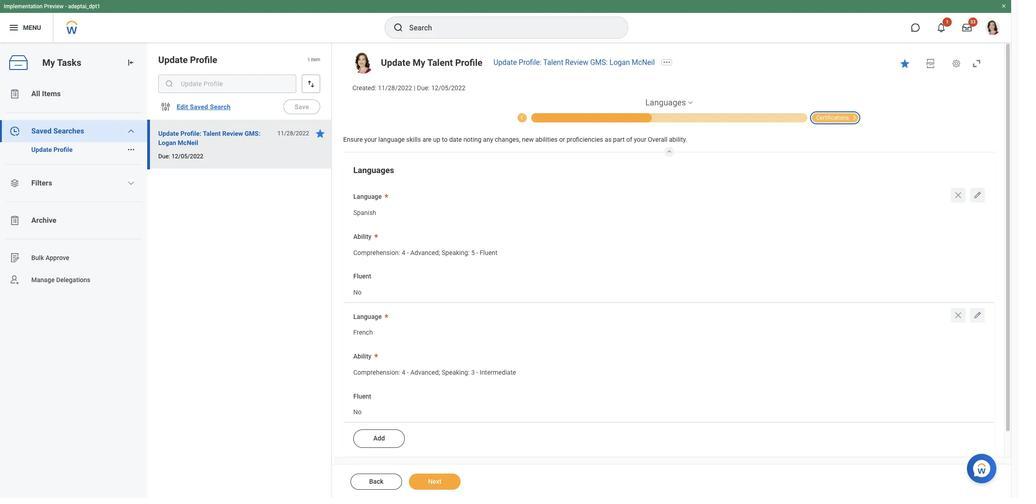 Task type: describe. For each thing, give the bounding box(es) containing it.
x image for comprehension: 4 - advanced; speaking: 5 - fluent
[[954, 191, 963, 200]]

certifications
[[817, 114, 850, 121]]

are
[[423, 136, 432, 143]]

add
[[373, 435, 385, 442]]

save
[[295, 103, 309, 110]]

back
[[369, 478, 384, 485]]

1 item
[[308, 57, 320, 62]]

5
[[471, 249, 475, 256]]

clipboard image for all items
[[9, 88, 20, 99]]

languages navigation
[[343, 97, 996, 122]]

gear image
[[952, 59, 961, 68]]

chevron down image
[[128, 180, 135, 187]]

No text field
[[353, 283, 362, 299]]

menu
[[23, 24, 41, 31]]

11/28/2022 inside item list element
[[277, 130, 309, 137]]

4 for spanish
[[402, 249, 406, 256]]

33 button
[[957, 17, 978, 38]]

|
[[414, 84, 416, 92]]

0 vertical spatial due:
[[417, 84, 430, 92]]

comprehension: 4 - advanced; speaking: 3 - intermediate
[[353, 369, 516, 376]]

search image
[[393, 22, 404, 33]]

3
[[471, 369, 475, 376]]

language for spanish
[[353, 193, 382, 200]]

due: 12/05/2022
[[158, 153, 203, 160]]

1 horizontal spatial logan
[[610, 58, 630, 67]]

delegations
[[56, 276, 90, 283]]

add button
[[353, 429, 405, 448]]

due: inside item list element
[[158, 153, 170, 160]]

archive button
[[0, 209, 147, 232]]

rename image
[[9, 252, 20, 263]]

user plus image
[[9, 274, 20, 285]]

notifications large image
[[937, 23, 946, 32]]

chevron up image
[[664, 147, 675, 154]]

comprehension: 4 - advanced; speaking: 5 - fluent
[[353, 249, 498, 256]]

all
[[31, 89, 40, 98]]

next
[[428, 478, 442, 485]]

menu button
[[0, 13, 53, 42]]

0 vertical spatial profile:
[[519, 58, 542, 67]]

or
[[559, 136, 565, 143]]

tasks
[[57, 57, 81, 68]]

chevron left image
[[517, 112, 528, 120]]

up
[[433, 136, 441, 143]]

profile inside item list element
[[190, 54, 217, 65]]

back button
[[351, 474, 402, 490]]

advanced; for 3
[[411, 369, 440, 376]]

manage
[[31, 276, 55, 283]]

noting
[[464, 136, 482, 143]]

clipboard image for archive
[[9, 215, 20, 226]]

any
[[483, 136, 493, 143]]

review inside update profile: talent review gms: logan mcneil button
[[222, 130, 243, 137]]

2 horizontal spatial talent
[[543, 58, 564, 67]]

item list element
[[147, 42, 332, 498]]

update profile: talent review gms: logan mcneil inside button
[[158, 130, 261, 146]]

manage delegations
[[31, 276, 90, 283]]

ensure
[[343, 136, 363, 143]]

1 horizontal spatial mcneil
[[632, 58, 655, 67]]

ability element for french
[[353, 363, 516, 380]]

1 for 1
[[946, 19, 949, 24]]

advanced; for 5
[[411, 249, 440, 256]]

update profile: talent review gms: logan mcneil button
[[158, 128, 272, 148]]

Spanish text field
[[353, 203, 376, 219]]

proficiencies
[[567, 136, 603, 143]]

1 horizontal spatial my
[[413, 57, 426, 68]]

my tasks
[[42, 57, 81, 68]]

- for comprehension: 4 - advanced; speaking: 5 - fluent
[[407, 249, 409, 256]]

chevron down image
[[128, 127, 135, 135]]

update profile button
[[0, 142, 123, 157]]

overall
[[648, 136, 668, 143]]

comprehension: for comprehension: 4 - advanced; speaking: 5 - fluent
[[353, 249, 400, 256]]

language element for comprehension: 4 - advanced; speaking: 3 - intermediate
[[353, 323, 373, 340]]

save button
[[284, 99, 320, 114]]

item
[[311, 57, 320, 62]]

of
[[627, 136, 633, 143]]

languages element
[[343, 157, 996, 456]]

filters button
[[0, 172, 147, 194]]

1 your from the left
[[365, 136, 377, 143]]

ability for comprehension: 4 - advanced; speaking: 3 - intermediate
[[353, 353, 372, 360]]

searches
[[53, 127, 84, 135]]

1 horizontal spatial talent
[[428, 57, 453, 68]]

1 horizontal spatial update profile: talent review gms: logan mcneil
[[494, 58, 655, 67]]

items
[[42, 89, 61, 98]]

saved searches button
[[0, 120, 147, 142]]

saved inside button
[[190, 103, 208, 110]]

created: 11/28/2022 | due: 12/05/2022
[[353, 84, 466, 92]]

inbox large image
[[963, 23, 972, 32]]

to
[[442, 136, 448, 143]]

edit saved search button
[[173, 98, 234, 116]]

menu banner
[[0, 0, 1012, 42]]

skills
[[407, 136, 421, 143]]

fluent for comprehension: 4 - advanced; speaking: 3 - intermediate
[[353, 392, 371, 400]]

date
[[449, 136, 462, 143]]

fullscreen image
[[972, 58, 983, 69]]

adeptai_dpt1
[[68, 3, 100, 10]]

update down search workday search box
[[494, 58, 517, 67]]

approve
[[46, 254, 69, 261]]

mcneil inside button
[[178, 139, 198, 146]]

0 vertical spatial review
[[565, 58, 589, 67]]

bulk approve
[[31, 254, 69, 261]]



Task type: vqa. For each thing, say whether or not it's contained in the screenshot.


Task type: locate. For each thing, give the bounding box(es) containing it.
search
[[210, 103, 231, 110]]

- inside 'menu' banner
[[65, 3, 67, 10]]

1 vertical spatial x image
[[954, 311, 963, 320]]

2 speaking: from the top
[[442, 369, 470, 376]]

1 horizontal spatial profile
[[190, 54, 217, 65]]

languages region
[[343, 132, 996, 470]]

4 inside text field
[[402, 369, 406, 376]]

saved searches
[[31, 127, 84, 135]]

1 vertical spatial logan
[[158, 139, 176, 146]]

1 vertical spatial update profile: talent review gms: logan mcneil
[[158, 130, 261, 146]]

11/28/2022 left star icon at the top of the page
[[277, 130, 309, 137]]

fluent right 5 at the left of the page
[[480, 249, 498, 256]]

logan inside update profile: talent review gms: logan mcneil button
[[158, 139, 176, 146]]

my left the tasks
[[42, 57, 55, 68]]

0 vertical spatial ability
[[353, 233, 372, 240]]

12/05/2022 inside item list element
[[172, 153, 203, 160]]

my tasks element
[[0, 42, 147, 498]]

due: right |
[[417, 84, 430, 92]]

spanish
[[353, 209, 376, 216]]

1 vertical spatial clipboard image
[[9, 215, 20, 226]]

1 no from the top
[[353, 289, 362, 296]]

none text field inside item list element
[[158, 75, 296, 93]]

1 vertical spatial 11/28/2022
[[277, 130, 309, 137]]

0 horizontal spatial 1
[[308, 57, 310, 62]]

profile:
[[519, 58, 542, 67], [181, 130, 202, 137]]

ability.
[[669, 136, 688, 143]]

1 vertical spatial update profile
[[31, 146, 73, 153]]

2 x image from the top
[[954, 311, 963, 320]]

your right of
[[634, 136, 647, 143]]

language
[[379, 136, 405, 143]]

update profile inside button
[[31, 146, 73, 153]]

1
[[946, 19, 949, 24], [308, 57, 310, 62]]

0 horizontal spatial mcneil
[[178, 139, 198, 146]]

justify image
[[8, 22, 19, 33]]

0 vertical spatial languages
[[646, 97, 686, 107]]

1 inside item list element
[[308, 57, 310, 62]]

1 vertical spatial language element
[[353, 323, 373, 340]]

bulk approve link
[[0, 247, 147, 269]]

0 horizontal spatial profile
[[54, 146, 73, 153]]

4 inside text box
[[402, 249, 406, 256]]

advanced; inside comprehension: 4 - advanced; speaking: 5 - fluent text box
[[411, 249, 440, 256]]

languages inside languages navigation
[[646, 97, 686, 107]]

advanced; inside "comprehension: 4 - advanced; speaking: 3 - intermediate" text field
[[411, 369, 440, 376]]

1 vertical spatial ability
[[353, 353, 372, 360]]

close environment banner image
[[1002, 3, 1007, 9]]

0 vertical spatial language
[[353, 193, 382, 200]]

certifications button
[[812, 112, 860, 122]]

update profile: talent review gms: logan mcneil
[[494, 58, 655, 67], [158, 130, 261, 146]]

review
[[565, 58, 589, 67], [222, 130, 243, 137]]

0 vertical spatial logan
[[610, 58, 630, 67]]

next button
[[409, 474, 461, 490]]

profile: down search workday search box
[[519, 58, 542, 67]]

ability element containing comprehension: 4 - advanced; speaking: 3 - intermediate
[[353, 363, 516, 380]]

4
[[402, 249, 406, 256], [402, 369, 406, 376]]

language element containing spanish
[[353, 203, 376, 220]]

due:
[[417, 84, 430, 92], [158, 153, 170, 160]]

ability element
[[353, 243, 498, 260], [353, 363, 516, 380]]

1 vertical spatial gms:
[[245, 130, 261, 137]]

languages down language
[[353, 165, 394, 175]]

0 horizontal spatial your
[[365, 136, 377, 143]]

due: right related actions icon
[[158, 153, 170, 160]]

2 ability from the top
[[353, 353, 372, 360]]

manage delegations link
[[0, 269, 147, 291]]

update
[[158, 54, 188, 65], [381, 57, 411, 68], [494, 58, 517, 67], [158, 130, 179, 137], [31, 146, 52, 153]]

update inside list
[[31, 146, 52, 153]]

1 horizontal spatial your
[[634, 136, 647, 143]]

0 horizontal spatial profile:
[[181, 130, 202, 137]]

0 horizontal spatial languages
[[353, 165, 394, 175]]

perspective image
[[9, 178, 20, 189]]

0 vertical spatial 4
[[402, 249, 406, 256]]

2 horizontal spatial profile
[[455, 57, 483, 68]]

2 language element from the top
[[353, 323, 373, 340]]

sort image
[[307, 79, 316, 88]]

saved
[[190, 103, 208, 110], [31, 127, 52, 135]]

new abilities
[[522, 136, 558, 143]]

0 vertical spatial no
[[353, 289, 362, 296]]

fluent element up french text box
[[353, 283, 362, 299]]

ability for comprehension: 4 - advanced; speaking: 5 - fluent
[[353, 233, 372, 240]]

1 horizontal spatial gms:
[[590, 58, 608, 67]]

employee's photo (logan mcneil) image
[[353, 52, 374, 74]]

update profile: talent review gms: logan mcneil link
[[494, 58, 655, 67]]

comprehension: inside text field
[[353, 369, 400, 376]]

2 fluent element from the top
[[353, 402, 362, 419]]

clipboard image left all
[[9, 88, 20, 99]]

1 vertical spatial fluent element
[[353, 402, 362, 419]]

1 vertical spatial 1
[[308, 57, 310, 62]]

implementation
[[4, 3, 43, 10]]

0 horizontal spatial saved
[[31, 127, 52, 135]]

2 comprehension: from the top
[[353, 369, 400, 376]]

1 horizontal spatial languages
[[646, 97, 686, 107]]

fluent up no text field
[[353, 273, 371, 280]]

0 vertical spatial 11/28/2022
[[378, 84, 412, 92]]

1 horizontal spatial due:
[[417, 84, 430, 92]]

no for comprehension: 4 - advanced; speaking: 3 - intermediate
[[353, 408, 362, 416]]

1 vertical spatial 4
[[402, 369, 406, 376]]

0 horizontal spatial due:
[[158, 153, 170, 160]]

12/05/2022
[[431, 84, 466, 92], [172, 153, 203, 160]]

1 vertical spatial advanced;
[[411, 369, 440, 376]]

update up created: 11/28/2022 | due: 12/05/2022
[[381, 57, 411, 68]]

bulk
[[31, 254, 44, 261]]

update up search icon
[[158, 54, 188, 65]]

intermediate
[[480, 369, 516, 376]]

- for comprehension: 4 - advanced; speaking: 3 - intermediate
[[407, 369, 409, 376]]

1 vertical spatial profile:
[[181, 130, 202, 137]]

language for french
[[353, 313, 382, 320]]

chevron right image
[[849, 112, 860, 120]]

profile logan mcneil image
[[986, 20, 1001, 37]]

language up spanish text field
[[353, 193, 382, 200]]

language element containing french
[[353, 323, 373, 340]]

language
[[353, 193, 382, 200], [353, 313, 382, 320]]

1 vertical spatial due:
[[158, 153, 170, 160]]

2 no from the top
[[353, 408, 362, 416]]

0 vertical spatial mcneil
[[632, 58, 655, 67]]

1 vertical spatial speaking:
[[442, 369, 470, 376]]

0 vertical spatial comprehension:
[[353, 249, 400, 256]]

talent inside button
[[203, 130, 221, 137]]

no up 'add' button in the bottom of the page
[[353, 408, 362, 416]]

33
[[971, 19, 976, 24]]

languages
[[646, 97, 686, 107], [353, 165, 394, 175]]

fluent
[[480, 249, 498, 256], [353, 273, 371, 280], [353, 392, 371, 400]]

speaking:
[[442, 249, 470, 256], [442, 369, 470, 376]]

no up french text box
[[353, 289, 362, 296]]

ability
[[353, 233, 372, 240], [353, 353, 372, 360]]

2 your from the left
[[634, 136, 647, 143]]

11/28/2022
[[378, 84, 412, 92], [277, 130, 309, 137]]

-
[[65, 3, 67, 10], [407, 249, 409, 256], [477, 249, 478, 256], [407, 369, 409, 376], [477, 369, 478, 376]]

0 vertical spatial speaking:
[[442, 249, 470, 256]]

1 vertical spatial language
[[353, 313, 382, 320]]

ability element for spanish
[[353, 243, 498, 260]]

0 horizontal spatial update profile: talent review gms: logan mcneil
[[158, 130, 261, 146]]

profile: up "due: 12/05/2022"
[[181, 130, 202, 137]]

filters
[[31, 179, 52, 187]]

0 vertical spatial gms:
[[590, 58, 608, 67]]

1 vertical spatial comprehension:
[[353, 369, 400, 376]]

1 language from the top
[[353, 193, 382, 200]]

1 vertical spatial languages
[[353, 165, 394, 175]]

2 clipboard image from the top
[[9, 215, 20, 226]]

0 horizontal spatial 11/28/2022
[[277, 130, 309, 137]]

update profile inside item list element
[[158, 54, 217, 65]]

1 for 1 item
[[308, 57, 310, 62]]

4 for french
[[402, 369, 406, 376]]

2 vertical spatial fluent
[[353, 392, 371, 400]]

0 vertical spatial update profile
[[158, 54, 217, 65]]

0 vertical spatial ability element
[[353, 243, 498, 260]]

talent
[[428, 57, 453, 68], [543, 58, 564, 67], [203, 130, 221, 137]]

0 vertical spatial clipboard image
[[9, 88, 20, 99]]

0 horizontal spatial my
[[42, 57, 55, 68]]

french
[[353, 329, 373, 336]]

Comprehension: 4 - Advanced; Speaking: 5 - Fluent text field
[[353, 243, 498, 259]]

1 speaking: from the top
[[442, 249, 470, 256]]

x image
[[954, 191, 963, 200], [954, 311, 963, 320]]

0 vertical spatial fluent
[[480, 249, 498, 256]]

ability down spanish
[[353, 233, 372, 240]]

1 horizontal spatial 12/05/2022
[[431, 84, 466, 92]]

French text field
[[353, 323, 373, 339]]

ensure your language skills are up to date noting any changes, new abilities or proficiencies as part of your overall ability.
[[343, 136, 691, 143]]

profile
[[190, 54, 217, 65], [455, 57, 483, 68], [54, 146, 73, 153]]

advanced;
[[411, 249, 440, 256], [411, 369, 440, 376]]

comprehension:
[[353, 249, 400, 256], [353, 369, 400, 376]]

2 language from the top
[[353, 313, 382, 320]]

1 vertical spatial mcneil
[[178, 139, 198, 146]]

1 4 from the top
[[402, 249, 406, 256]]

0 vertical spatial fluent element
[[353, 283, 362, 299]]

comprehension: down spanish
[[353, 249, 400, 256]]

1 vertical spatial fluent
[[353, 273, 371, 280]]

1 horizontal spatial profile:
[[519, 58, 542, 67]]

speaking: for 3
[[442, 369, 470, 376]]

saved right edit
[[190, 103, 208, 110]]

1 vertical spatial review
[[222, 130, 243, 137]]

1 horizontal spatial 11/28/2022
[[378, 84, 412, 92]]

x image left edit image at the bottom of page
[[954, 311, 963, 320]]

fluent element
[[353, 283, 362, 299], [353, 402, 362, 419]]

ability down french
[[353, 353, 372, 360]]

1 horizontal spatial saved
[[190, 103, 208, 110]]

comprehension: for comprehension: 4 - advanced; speaking: 3 - intermediate
[[353, 369, 400, 376]]

2 advanced; from the top
[[411, 369, 440, 376]]

fluent up no text box
[[353, 392, 371, 400]]

clipboard image left archive
[[9, 215, 20, 226]]

as
[[605, 136, 612, 143]]

edit
[[177, 103, 188, 110]]

1 horizontal spatial update profile
[[158, 54, 217, 65]]

0 vertical spatial 12/05/2022
[[431, 84, 466, 92]]

changes,
[[495, 136, 521, 143]]

edit image
[[973, 191, 983, 200]]

view printable version (pdf) image
[[926, 58, 937, 69]]

1 comprehension: from the top
[[353, 249, 400, 256]]

fluent element for comprehension: 4 - advanced; speaking: 5 - fluent
[[353, 283, 362, 299]]

implementation preview -   adeptai_dpt1
[[4, 3, 100, 10]]

2 ability element from the top
[[353, 363, 516, 380]]

speaking: left 5 at the left of the page
[[442, 249, 470, 256]]

update profile up search icon
[[158, 54, 217, 65]]

languages inside languages "element"
[[353, 165, 394, 175]]

clipboard image
[[9, 88, 20, 99], [9, 215, 20, 226]]

0 vertical spatial advanced;
[[411, 249, 440, 256]]

profile inside button
[[54, 146, 73, 153]]

profile: inside button
[[181, 130, 202, 137]]

1 fluent element from the top
[[353, 283, 362, 299]]

no for comprehension: 4 - advanced; speaking: 5 - fluent
[[353, 289, 362, 296]]

1 ability element from the top
[[353, 243, 498, 260]]

comprehension: down french
[[353, 369, 400, 376]]

1 x image from the top
[[954, 191, 963, 200]]

language up french text box
[[353, 313, 382, 320]]

1 horizontal spatial review
[[565, 58, 589, 67]]

all items button
[[0, 83, 147, 105]]

star image
[[315, 128, 326, 139]]

language element
[[353, 203, 376, 220], [353, 323, 373, 340]]

speaking: for 5
[[442, 249, 470, 256]]

0 horizontal spatial talent
[[203, 130, 221, 137]]

languages button
[[646, 97, 686, 108]]

configure image
[[160, 101, 171, 112]]

my
[[42, 57, 55, 68], [413, 57, 426, 68]]

list containing all items
[[0, 83, 147, 291]]

x image for comprehension: 4 - advanced; speaking: 3 - intermediate
[[954, 311, 963, 320]]

update profile
[[158, 54, 217, 65], [31, 146, 73, 153]]

my up |
[[413, 57, 426, 68]]

fluent inside text box
[[480, 249, 498, 256]]

1 vertical spatial 12/05/2022
[[172, 153, 203, 160]]

- for implementation preview -   adeptai_dpt1
[[65, 3, 67, 10]]

created:
[[353, 84, 377, 92]]

1 left item
[[308, 57, 310, 62]]

speaking: left 3
[[442, 369, 470, 376]]

fluent for comprehension: 4 - advanced; speaking: 5 - fluent
[[353, 273, 371, 280]]

1 right the notifications large image
[[946, 19, 949, 24]]

mcneil up "due: 12/05/2022"
[[178, 139, 198, 146]]

0 horizontal spatial review
[[222, 130, 243, 137]]

1 language element from the top
[[353, 203, 376, 220]]

1 clipboard image from the top
[[9, 88, 20, 99]]

Search Workday  search field
[[409, 17, 609, 38]]

1 vertical spatial no
[[353, 408, 362, 416]]

ability element containing comprehension: 4 - advanced; speaking: 5 - fluent
[[353, 243, 498, 260]]

1 horizontal spatial 1
[[946, 19, 949, 24]]

update my talent profile
[[381, 57, 483, 68]]

mcneil up languages popup button
[[632, 58, 655, 67]]

0 horizontal spatial 12/05/2022
[[172, 153, 203, 160]]

11/28/2022 left |
[[378, 84, 412, 92]]

comprehension: inside text box
[[353, 249, 400, 256]]

gms: inside button
[[245, 130, 261, 137]]

edit saved search
[[177, 103, 231, 110]]

clipboard image inside all items button
[[9, 88, 20, 99]]

saved inside dropdown button
[[31, 127, 52, 135]]

0 vertical spatial 1
[[946, 19, 949, 24]]

0 vertical spatial x image
[[954, 191, 963, 200]]

0 horizontal spatial logan
[[158, 139, 176, 146]]

your
[[365, 136, 377, 143], [634, 136, 647, 143]]

clipboard image inside archive button
[[9, 215, 20, 226]]

1 advanced; from the top
[[411, 249, 440, 256]]

fluent element up 'add' button in the bottom of the page
[[353, 402, 362, 419]]

gms:
[[590, 58, 608, 67], [245, 130, 261, 137]]

0 vertical spatial language element
[[353, 203, 376, 220]]

archive
[[31, 216, 56, 225]]

no
[[353, 289, 362, 296], [353, 408, 362, 416]]

0 horizontal spatial gms:
[[245, 130, 261, 137]]

1 ability from the top
[[353, 233, 372, 240]]

list
[[0, 83, 147, 291]]

1 button
[[932, 17, 952, 38]]

1 vertical spatial saved
[[31, 127, 52, 135]]

0 vertical spatial saved
[[190, 103, 208, 110]]

0 vertical spatial update profile: talent review gms: logan mcneil
[[494, 58, 655, 67]]

transformation import image
[[126, 58, 135, 67]]

language element for comprehension: 4 - advanced; speaking: 5 - fluent
[[353, 203, 376, 220]]

1 inside 'button'
[[946, 19, 949, 24]]

2 4 from the top
[[402, 369, 406, 376]]

Comprehension: 4 - Advanced; Speaking: 3 - Intermediate text field
[[353, 363, 516, 379]]

12/05/2022 down update profile: talent review gms: logan mcneil button
[[172, 153, 203, 160]]

0 horizontal spatial update profile
[[31, 146, 73, 153]]

No text field
[[353, 403, 362, 419]]

all items
[[31, 89, 61, 98]]

related actions image
[[127, 145, 135, 154]]

speaking: inside text box
[[442, 249, 470, 256]]

clock check image
[[9, 126, 20, 137]]

search image
[[165, 79, 174, 88]]

update down saved searches
[[31, 146, 52, 153]]

logan
[[610, 58, 630, 67], [158, 139, 176, 146]]

fluent element for comprehension: 4 - advanced; speaking: 3 - intermediate
[[353, 402, 362, 419]]

speaking: inside text field
[[442, 369, 470, 376]]

update up "due: 12/05/2022"
[[158, 130, 179, 137]]

star image
[[900, 58, 911, 69]]

part
[[613, 136, 625, 143]]

saved right the clock check image
[[31, 127, 52, 135]]

your right the ensure
[[365, 136, 377, 143]]

12/05/2022 down update my talent profile
[[431, 84, 466, 92]]

languages up overall
[[646, 97, 686, 107]]

preview
[[44, 3, 64, 10]]

None text field
[[158, 75, 296, 93]]

update profile down saved searches
[[31, 146, 73, 153]]

1 vertical spatial ability element
[[353, 363, 516, 380]]

edit image
[[973, 311, 983, 320]]

x image left edit icon
[[954, 191, 963, 200]]



